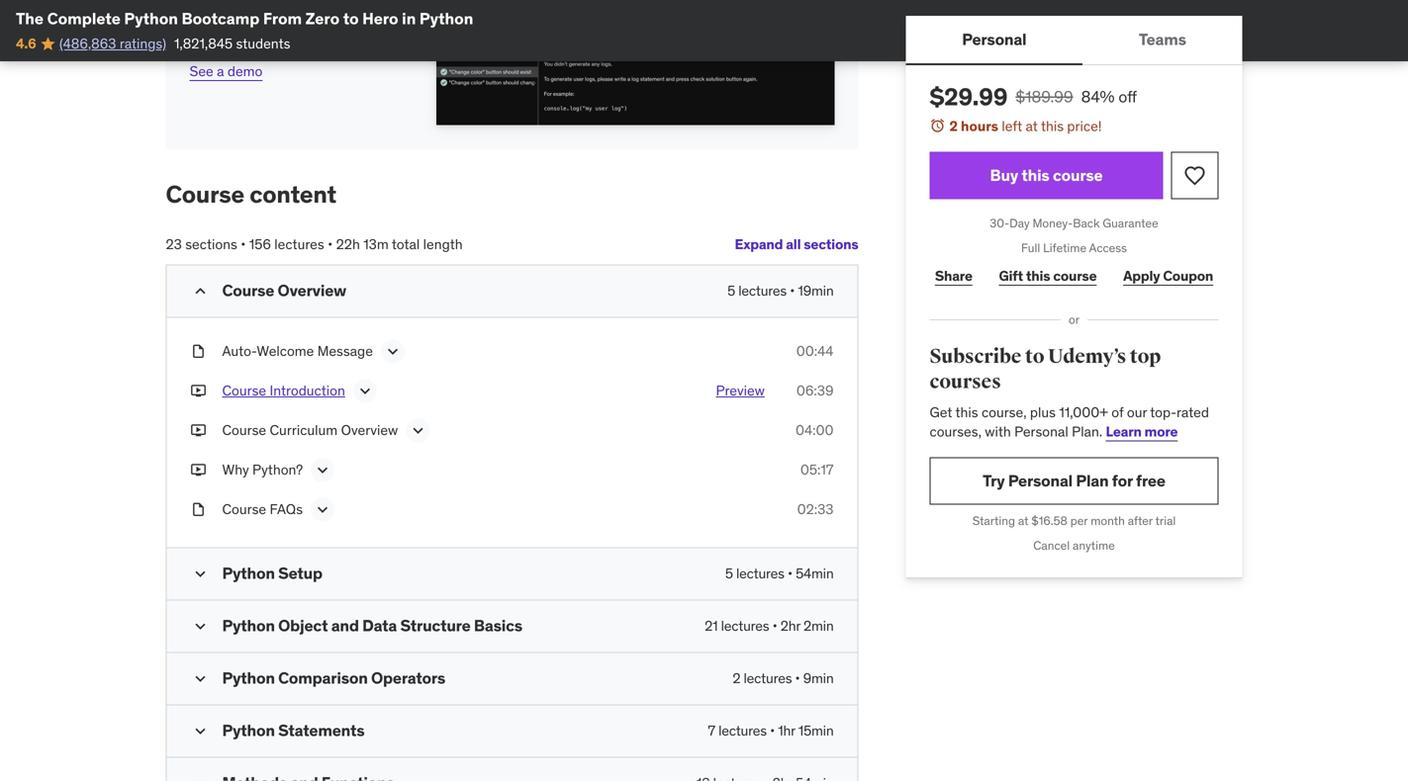 Task type: locate. For each thing, give the bounding box(es) containing it.
3 xsmall image from the top
[[190, 461, 206, 480]]

welcome
[[257, 342, 314, 360]]

auto-
[[222, 342, 257, 360]]

personal down plus
[[1014, 423, 1069, 441]]

our
[[1127, 404, 1147, 421]]

show lecture description image down message
[[355, 381, 375, 401]]

bootcamp
[[182, 8, 260, 29]]

anytime
[[1073, 538, 1115, 553]]

• for python comparison operators
[[795, 670, 800, 688]]

money-
[[1033, 216, 1073, 231]]

0 vertical spatial 5
[[728, 282, 735, 300]]

5 lectures • 19min
[[728, 282, 834, 300]]

show lecture description image
[[383, 342, 403, 362], [355, 381, 375, 401], [313, 500, 333, 520]]

why python?
[[222, 461, 303, 479]]

this inside get this course, plus 11,000+ of our top-rated courses, with personal plan.
[[955, 404, 978, 421]]

zero
[[305, 8, 340, 29]]

23 sections • 156 lectures • 22h 13m total length
[[166, 236, 463, 253]]

• left 156
[[241, 236, 246, 253]]

course down lifetime
[[1053, 267, 1097, 285]]

message
[[317, 342, 373, 360]]

0 vertical spatial show lecture description image
[[383, 342, 403, 362]]

demo
[[227, 62, 263, 80]]

statements
[[278, 721, 365, 741]]

this inside buy this course button
[[1022, 165, 1050, 186]]

1 vertical spatial 2
[[733, 670, 741, 688]]

lectures right 21
[[721, 617, 769, 635]]

course up back
[[1053, 165, 1103, 186]]

156
[[249, 236, 271, 253]]

xsmall image for course curriculum overview
[[190, 421, 206, 440]]

and
[[331, 616, 359, 636]]

course for course overview
[[222, 280, 274, 301]]

5 up 21 lectures • 2hr 2min
[[725, 565, 733, 583]]

21 lectures • 2hr 2min
[[705, 617, 834, 635]]

2 small image from the top
[[190, 669, 210, 689]]

0 vertical spatial show lecture description image
[[408, 421, 428, 441]]

python up ratings)
[[124, 8, 178, 29]]

course for buy this course
[[1053, 165, 1103, 186]]

course inside buy this course button
[[1053, 165, 1103, 186]]

course down why
[[222, 501, 266, 518]]

after
[[1128, 514, 1153, 529]]

course curriculum overview
[[222, 422, 398, 439]]

comparison
[[278, 668, 368, 689]]

free
[[1136, 471, 1166, 491]]

lectures down the expand
[[738, 282, 787, 300]]

sections right all
[[804, 236, 858, 253]]

xsmall image up xsmall image
[[190, 342, 206, 361]]

1 vertical spatial small image
[[190, 617, 210, 637]]

21
[[705, 617, 718, 635]]

in
[[402, 8, 416, 29]]

show lecture description image for auto-welcome message
[[383, 342, 403, 362]]

overview down "23 sections • 156 lectures • 22h 13m total length"
[[278, 280, 346, 301]]

0 horizontal spatial show lecture description image
[[313, 500, 333, 520]]

python?
[[252, 461, 303, 479]]

1 vertical spatial show lecture description image
[[355, 381, 375, 401]]

at left "$16.58" at the right bottom of page
[[1018, 514, 1029, 529]]

all
[[786, 236, 801, 253]]

gift this course
[[999, 267, 1097, 285]]

1 sections from the left
[[804, 236, 858, 253]]

this right gift
[[1026, 267, 1050, 285]]

00:44
[[796, 342, 834, 360]]

for
[[1112, 471, 1133, 491]]

tab list
[[906, 16, 1242, 65]]

0 vertical spatial 2
[[950, 117, 958, 135]]

5
[[728, 282, 735, 300], [725, 565, 733, 583]]

2 lectures • 9min
[[733, 670, 834, 688]]

1 horizontal spatial 2
[[950, 117, 958, 135]]

python for python comparison operators
[[222, 668, 275, 689]]

expand
[[735, 236, 783, 253]]

• for python setup
[[788, 565, 793, 583]]

lectures for course overview
[[738, 282, 787, 300]]

small image
[[190, 281, 210, 301], [190, 669, 210, 689], [190, 722, 210, 742]]

to left udemy's
[[1025, 345, 1044, 369]]

$189.99
[[1016, 87, 1073, 107]]

show lecture description image right message
[[383, 342, 403, 362]]

xsmall image
[[190, 342, 206, 361], [190, 421, 206, 440], [190, 461, 206, 480], [190, 500, 206, 520]]

sections inside dropdown button
[[804, 236, 858, 253]]

• left 54min
[[788, 565, 793, 583]]

0 vertical spatial small image
[[190, 281, 210, 301]]

1 horizontal spatial sections
[[804, 236, 858, 253]]

2 xsmall image from the top
[[190, 421, 206, 440]]

course up 23
[[166, 180, 245, 209]]

2
[[950, 117, 958, 135], [733, 670, 741, 688]]

why
[[222, 461, 249, 479]]

at right left
[[1026, 117, 1038, 135]]

1 vertical spatial personal
[[1014, 423, 1069, 441]]

python setup
[[222, 564, 323, 584]]

overview right curriculum on the left bottom
[[341, 422, 398, 439]]

course,
[[982, 404, 1027, 421]]

2 vertical spatial small image
[[190, 722, 210, 742]]

1 horizontal spatial to
[[1025, 345, 1044, 369]]

0 vertical spatial small image
[[190, 565, 210, 584]]

0 vertical spatial overview
[[278, 280, 346, 301]]

course inside gift this course link
[[1053, 267, 1097, 285]]

lectures for python statements
[[719, 722, 767, 740]]

• left 19min
[[790, 282, 795, 300]]

2 vertical spatial small image
[[190, 774, 210, 782]]

back
[[1073, 216, 1100, 231]]

starting at $16.58 per month after trial cancel anytime
[[972, 514, 1176, 553]]

course for course faqs
[[222, 501, 266, 518]]

python left object
[[222, 616, 275, 636]]

4 xsmall image from the top
[[190, 500, 206, 520]]

see a demo link
[[190, 46, 263, 81]]

xsmall image down xsmall image
[[190, 421, 206, 440]]

python left setup
[[222, 564, 275, 584]]

apply coupon
[[1123, 267, 1213, 285]]

2 small image from the top
[[190, 617, 210, 637]]

preview
[[716, 382, 765, 400]]

course faqs
[[222, 501, 303, 518]]

teams
[[1139, 29, 1186, 49]]

show lecture description image for why python?
[[313, 461, 333, 480]]

23
[[166, 236, 182, 253]]

• left 9min
[[795, 670, 800, 688]]

lectures up 21 lectures • 2hr 2min
[[736, 565, 784, 583]]

lectures for python object and data structure basics
[[721, 617, 769, 635]]

1 vertical spatial to
[[1025, 345, 1044, 369]]

1 vertical spatial course
[[1053, 267, 1097, 285]]

more
[[1145, 423, 1178, 441]]

top-
[[1150, 404, 1177, 421]]

show lecture description image
[[408, 421, 428, 441], [313, 461, 333, 480]]

xsmall image left course faqs at the left of page
[[190, 500, 206, 520]]

to right zero
[[343, 8, 359, 29]]

xsmall image for auto-welcome message
[[190, 342, 206, 361]]

introduction
[[270, 382, 345, 400]]

personal up $29.99
[[962, 29, 1027, 49]]

2 down 21 lectures • 2hr 2min
[[733, 670, 741, 688]]

1 horizontal spatial show lecture description image
[[355, 381, 375, 401]]

apply
[[1123, 267, 1160, 285]]

2 vertical spatial show lecture description image
[[313, 500, 333, 520]]

course down 156
[[222, 280, 274, 301]]

1 small image from the top
[[190, 565, 210, 584]]

python for python statements
[[222, 721, 275, 741]]

python left statements
[[222, 721, 275, 741]]

python up python statements
[[222, 668, 275, 689]]

teams button
[[1083, 16, 1242, 63]]

this for get
[[955, 404, 978, 421]]

this up the "courses,"
[[955, 404, 978, 421]]

personal up "$16.58" at the right bottom of page
[[1008, 471, 1073, 491]]

course inside button
[[222, 382, 266, 400]]

• left 1hr
[[770, 722, 775, 740]]

1 vertical spatial 5
[[725, 565, 733, 583]]

personal button
[[906, 16, 1083, 63]]

plan.
[[1072, 423, 1103, 441]]

2 vertical spatial personal
[[1008, 471, 1073, 491]]

xsmall image left why
[[190, 461, 206, 480]]

• left "2hr"
[[772, 617, 777, 635]]

1 vertical spatial small image
[[190, 669, 210, 689]]

this right buy
[[1022, 165, 1050, 186]]

course for gift this course
[[1053, 267, 1097, 285]]

0 horizontal spatial 2
[[733, 670, 741, 688]]

0 vertical spatial course
[[1053, 165, 1103, 186]]

lectures left 9min
[[744, 670, 792, 688]]

setup
[[278, 564, 323, 584]]

1 xsmall image from the top
[[190, 342, 206, 361]]

3 small image from the top
[[190, 722, 210, 742]]

small image
[[190, 565, 210, 584], [190, 617, 210, 637], [190, 774, 210, 782]]

off
[[1119, 87, 1137, 107]]

1 vertical spatial at
[[1018, 514, 1029, 529]]

2 hours left at this price!
[[950, 117, 1102, 135]]

1 vertical spatial show lecture description image
[[313, 461, 333, 480]]

show lecture description image for course curriculum overview
[[408, 421, 428, 441]]

0 vertical spatial at
[[1026, 117, 1038, 135]]

expand all sections button
[[735, 225, 858, 265]]

2 horizontal spatial show lecture description image
[[383, 342, 403, 362]]

overview
[[278, 280, 346, 301], [341, 422, 398, 439]]

per
[[1070, 514, 1088, 529]]

5 down the expand
[[728, 282, 735, 300]]

0 horizontal spatial to
[[343, 8, 359, 29]]

this inside gift this course link
[[1026, 267, 1050, 285]]

course introduction
[[222, 382, 345, 400]]

1 horizontal spatial show lecture description image
[[408, 421, 428, 441]]

0 vertical spatial personal
[[962, 29, 1027, 49]]

cancel
[[1033, 538, 1070, 553]]

1 small image from the top
[[190, 281, 210, 301]]

lectures right 7
[[719, 722, 767, 740]]

python for python setup
[[222, 564, 275, 584]]

small image for python object and data structure basics
[[190, 617, 210, 637]]

15min
[[798, 722, 834, 740]]

get
[[930, 404, 952, 421]]

course content
[[166, 180, 336, 209]]

udemy's
[[1048, 345, 1126, 369]]

course up why
[[222, 422, 266, 439]]

30-day money-back guarantee full lifetime access
[[990, 216, 1159, 256]]

sections right 23
[[185, 236, 237, 253]]

•
[[241, 236, 246, 253], [328, 236, 333, 253], [790, 282, 795, 300], [788, 565, 793, 583], [772, 617, 777, 635], [795, 670, 800, 688], [770, 722, 775, 740]]

• left the 22h 13m
[[328, 236, 333, 253]]

(486,863
[[59, 35, 116, 52]]

show lecture description image right faqs
[[313, 500, 333, 520]]

11,000+
[[1059, 404, 1108, 421]]

personal inside get this course, plus 11,000+ of our top-rated courses, with personal plan.
[[1014, 423, 1069, 441]]

0 horizontal spatial sections
[[185, 236, 237, 253]]

sections
[[804, 236, 858, 253], [185, 236, 237, 253]]

course down 'auto-'
[[222, 382, 266, 400]]

this for buy
[[1022, 165, 1050, 186]]

2 right alarm image
[[950, 117, 958, 135]]

0 horizontal spatial show lecture description image
[[313, 461, 333, 480]]

lectures
[[274, 236, 324, 253], [738, 282, 787, 300], [736, 565, 784, 583], [721, 617, 769, 635], [744, 670, 792, 688], [719, 722, 767, 740]]

05:17
[[800, 461, 834, 479]]

5 for python setup
[[725, 565, 733, 583]]

to inside subscribe to udemy's top courses
[[1025, 345, 1044, 369]]



Task type: vqa. For each thing, say whether or not it's contained in the screenshot.
1hr
yes



Task type: describe. For each thing, give the bounding box(es) containing it.
wishlist image
[[1183, 164, 1207, 188]]

7
[[708, 722, 715, 740]]

course for course curriculum overview
[[222, 422, 266, 439]]

get this course, plus 11,000+ of our top-rated courses, with personal plan.
[[930, 404, 1209, 441]]

• for python object and data structure basics
[[772, 617, 777, 635]]

personal inside button
[[962, 29, 1027, 49]]

2 for 2 lectures • 9min
[[733, 670, 741, 688]]

small image for python comparison operators
[[190, 669, 210, 689]]

4.6
[[16, 35, 36, 52]]

curriculum
[[270, 422, 338, 439]]

xsmall image
[[190, 381, 206, 401]]

5 for course overview
[[728, 282, 735, 300]]

course for course introduction
[[222, 382, 266, 400]]

1 vertical spatial overview
[[341, 422, 398, 439]]

2min
[[804, 617, 834, 635]]

1hr
[[778, 722, 795, 740]]

complete
[[47, 8, 121, 29]]

expand all sections
[[735, 236, 858, 253]]

small image for course overview
[[190, 281, 210, 301]]

(486,863 ratings)
[[59, 35, 166, 52]]

this down "$189.99"
[[1041, 117, 1064, 135]]

trial
[[1155, 514, 1176, 529]]

small image for python setup
[[190, 565, 210, 584]]

see a demo
[[190, 62, 263, 80]]

structure
[[400, 616, 471, 636]]

2 sections from the left
[[185, 236, 237, 253]]

3 small image from the top
[[190, 774, 210, 782]]

a
[[217, 62, 224, 80]]

7 lectures • 1hr 15min
[[708, 722, 834, 740]]

2hr
[[781, 617, 800, 635]]

alarm image
[[930, 118, 946, 134]]

python comparison operators
[[222, 668, 445, 689]]

xsmall image for course faqs
[[190, 500, 206, 520]]

tab list containing personal
[[906, 16, 1242, 65]]

see
[[190, 62, 213, 80]]

show lecture description image for course faqs
[[313, 500, 333, 520]]

lectures for python comparison operators
[[744, 670, 792, 688]]

ratings)
[[120, 35, 166, 52]]

from
[[263, 8, 302, 29]]

0 vertical spatial to
[[343, 8, 359, 29]]

object
[[278, 616, 328, 636]]

python statements
[[222, 721, 365, 741]]

subscribe
[[930, 345, 1021, 369]]

1,821,845 students
[[174, 35, 290, 52]]

hours
[[961, 117, 998, 135]]

small image for python statements
[[190, 722, 210, 742]]

python right in
[[419, 8, 473, 29]]

top
[[1130, 345, 1161, 369]]

with
[[985, 423, 1011, 441]]

the complete python bootcamp from zero to hero in python
[[16, 8, 473, 29]]

lectures right 156
[[274, 236, 324, 253]]

course for course content
[[166, 180, 245, 209]]

buy this course
[[990, 165, 1103, 186]]

operators
[[371, 668, 445, 689]]

course introduction button
[[222, 381, 345, 405]]

python object and data structure basics
[[222, 616, 522, 636]]

lectures for python setup
[[736, 565, 784, 583]]

gift
[[999, 267, 1023, 285]]

left
[[1002, 117, 1022, 135]]

full
[[1021, 240, 1040, 256]]

gift this course link
[[994, 256, 1102, 296]]

subscribe to udemy's top courses
[[930, 345, 1161, 394]]

day
[[1009, 216, 1030, 231]]

coupon
[[1163, 267, 1213, 285]]

19min
[[798, 282, 834, 300]]

• for python statements
[[770, 722, 775, 740]]

9min
[[803, 670, 834, 688]]

54min
[[796, 565, 834, 583]]

access
[[1089, 240, 1127, 256]]

rated
[[1177, 404, 1209, 421]]

buy this course button
[[930, 152, 1163, 199]]

python for python object and data structure basics
[[222, 616, 275, 636]]

5 lectures • 54min
[[725, 565, 834, 583]]

02:33
[[797, 501, 834, 518]]

06:39
[[797, 382, 834, 400]]

starting
[[972, 514, 1015, 529]]

the
[[16, 8, 44, 29]]

xsmall image for why python?
[[190, 461, 206, 480]]

apply coupon button
[[1118, 256, 1219, 296]]

2 for 2 hours left at this price!
[[950, 117, 958, 135]]

22h 13m
[[336, 236, 389, 253]]

price!
[[1067, 117, 1102, 135]]

$29.99 $189.99 84% off
[[930, 82, 1137, 112]]

plus
[[1030, 404, 1056, 421]]

basics
[[474, 616, 522, 636]]

or
[[1069, 312, 1080, 328]]

this for gift
[[1026, 267, 1050, 285]]

learn more
[[1106, 423, 1178, 441]]

lifetime
[[1043, 240, 1087, 256]]

try personal plan for free
[[983, 471, 1166, 491]]

of
[[1112, 404, 1124, 421]]

share
[[935, 267, 973, 285]]

• for course overview
[[790, 282, 795, 300]]

course overview
[[222, 280, 346, 301]]

at inside starting at $16.58 per month after trial cancel anytime
[[1018, 514, 1029, 529]]

$16.58
[[1031, 514, 1068, 529]]

learn more link
[[1106, 423, 1178, 441]]



